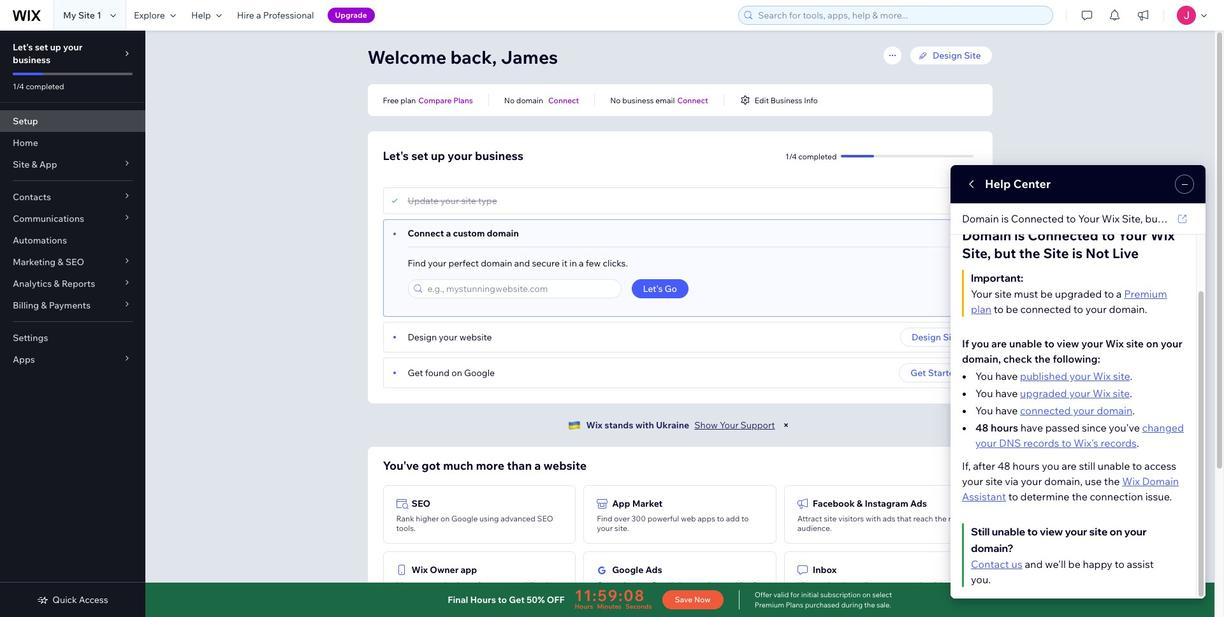 Task type: locate. For each thing, give the bounding box(es) containing it.
0 vertical spatial app
[[39, 159, 57, 170]]

reports
[[62, 278, 95, 290]]

all
[[861, 580, 869, 590]]

2 vertical spatial with
[[396, 590, 412, 599]]

update your site type
[[408, 195, 497, 207]]

design down search for tools, apps, help & more... field on the right top
[[933, 50, 962, 61]]

& inside manage your business from your mobile, chat with visitors & more.
[[441, 590, 446, 599]]

chat inside view and reply to all messages and activity via email, chat & more.
[[821, 590, 836, 599]]

domain down james
[[516, 95, 543, 105]]

0 horizontal spatial plans
[[454, 95, 473, 105]]

0 horizontal spatial for
[[753, 580, 763, 590]]

settings link
[[0, 327, 145, 349]]

the inside the offer valid for initial subscription on select premium plans purchased during the sale.
[[864, 601, 875, 610]]

what
[[597, 590, 614, 599]]

connect a custom domain
[[408, 228, 519, 239]]

business
[[13, 54, 51, 66], [623, 95, 654, 105], [475, 149, 524, 163], [445, 580, 476, 590], [634, 590, 665, 599]]

get for get noticed on google by people searching for what your business offers.
[[597, 580, 610, 590]]

chat inside manage your business from your mobile, chat with visitors & more.
[[542, 580, 558, 590]]

1 horizontal spatial connect link
[[678, 94, 708, 106]]

no domain connect
[[504, 95, 579, 105]]

final hours to get 50% off
[[448, 594, 565, 606]]

1 vertical spatial completed
[[799, 151, 837, 161]]

site inside button
[[943, 332, 960, 343]]

design up found
[[408, 332, 437, 343]]

quick access button
[[37, 594, 108, 606]]

ads
[[911, 498, 927, 510], [646, 564, 662, 576]]

seo up higher
[[412, 498, 431, 510]]

on for found
[[452, 367, 462, 379]]

for up the offer
[[753, 580, 763, 590]]

0 vertical spatial seo
[[65, 256, 84, 268]]

design site button
[[901, 328, 972, 347]]

1 vertical spatial let's set up your business
[[383, 149, 524, 163]]

& inside dropdown button
[[31, 159, 37, 170]]

& left reports
[[54, 278, 60, 290]]

& up analytics & reports
[[58, 256, 63, 268]]

1 vertical spatial site
[[824, 514, 837, 524]]

get started
[[911, 367, 960, 379]]

1 horizontal spatial for
[[791, 591, 800, 599]]

wix for wix stands with ukraine show your support
[[586, 420, 603, 431]]

1 horizontal spatial more.
[[845, 590, 865, 599]]

business up setup
[[13, 54, 51, 66]]

contacts button
[[0, 186, 145, 208]]

& down home
[[31, 159, 37, 170]]

1 horizontal spatial find
[[597, 514, 613, 524]]

1 connect link from the left
[[548, 94, 579, 106]]

let's set up your business up the update your site type
[[383, 149, 524, 163]]

show
[[695, 420, 718, 431]]

update
[[408, 195, 439, 207]]

wix for wix owner app
[[412, 564, 428, 576]]

site & app button
[[0, 154, 145, 175]]

no left email
[[610, 95, 621, 105]]

wix left the stands
[[586, 420, 603, 431]]

50%
[[527, 594, 545, 606]]

domain
[[516, 95, 543, 105], [487, 228, 519, 239], [481, 258, 512, 269]]

get left started at the right bottom
[[911, 367, 926, 379]]

1 vertical spatial plans
[[786, 601, 804, 610]]

get down mobile,
[[509, 594, 525, 606]]

your left perfect
[[428, 258, 447, 269]]

1 vertical spatial let's
[[383, 149, 409, 163]]

the inside attract site visitors with ads that reach the right audience.
[[935, 514, 947, 524]]

get noticed on google by people searching for what your business offers.
[[597, 580, 763, 599]]

0 horizontal spatial hours
[[470, 594, 496, 606]]

find for find over 300 powerful web apps to add to your site.
[[597, 514, 613, 524]]

analytics & reports
[[13, 278, 95, 290]]

the left sale.
[[864, 601, 875, 610]]

connect link for no business email connect
[[678, 94, 708, 106]]

on down all
[[863, 591, 871, 599]]

visitors down facebook
[[839, 514, 864, 524]]

0 horizontal spatial no
[[504, 95, 515, 105]]

2 horizontal spatial let's
[[643, 283, 663, 295]]

a right in
[[579, 258, 584, 269]]

on inside "rank higher on google using advanced seo tools."
[[441, 514, 450, 524]]

your inside the sidebar element
[[63, 41, 82, 53]]

0 vertical spatial 1/4
[[13, 82, 24, 91]]

hours for final
[[470, 594, 496, 606]]

explore
[[134, 10, 165, 21]]

site
[[78, 10, 95, 21], [964, 50, 981, 61], [13, 159, 29, 170], [943, 332, 960, 343]]

on for higher
[[441, 514, 450, 524]]

& left final
[[441, 590, 446, 599]]

0 horizontal spatial ads
[[646, 564, 662, 576]]

few
[[586, 258, 601, 269]]

on right higher
[[441, 514, 450, 524]]

domain up find your perfect domain and secure it in a few clicks.
[[487, 228, 519, 239]]

0 horizontal spatial wix
[[412, 564, 428, 576]]

& for billing
[[41, 300, 47, 311]]

compare
[[419, 95, 452, 105]]

1 vertical spatial seo
[[412, 498, 431, 510]]

1 horizontal spatial site
[[824, 514, 837, 524]]

a
[[256, 10, 261, 21], [446, 228, 451, 239], [579, 258, 584, 269], [535, 459, 541, 473]]

google for noticed
[[651, 580, 678, 590]]

& for analytics
[[54, 278, 60, 290]]

and left activity
[[908, 580, 922, 590]]

google right found
[[464, 367, 495, 379]]

wix owner app
[[412, 564, 477, 576]]

up inside the sidebar element
[[50, 41, 61, 53]]

1 horizontal spatial plans
[[786, 601, 804, 610]]

started
[[928, 367, 960, 379]]

google for higher
[[452, 514, 478, 524]]

connect link right email
[[678, 94, 708, 106]]

your up the update your site type
[[448, 149, 473, 163]]

let's inside let's go button
[[643, 283, 663, 295]]

0 vertical spatial let's
[[13, 41, 33, 53]]

1/4 down business
[[786, 151, 797, 161]]

google inside get noticed on google by people searching for what your business offers.
[[651, 580, 678, 590]]

your down the my
[[63, 41, 82, 53]]

automations
[[13, 235, 67, 246]]

design
[[933, 50, 962, 61], [408, 332, 437, 343], [912, 332, 941, 343]]

seo right the advanced
[[537, 514, 553, 524]]

find over 300 powerful web apps to add to your site.
[[597, 514, 749, 533]]

0 horizontal spatial let's
[[13, 41, 33, 53]]

more. down 'app'
[[447, 590, 468, 599]]

up
[[50, 41, 61, 53], [431, 149, 445, 163]]

your up "get found on google"
[[439, 332, 458, 343]]

1 horizontal spatial let's
[[383, 149, 409, 163]]

rank
[[396, 514, 414, 524]]

0 horizontal spatial connect link
[[548, 94, 579, 106]]

and left secure at the top left
[[514, 258, 530, 269]]

upgrade
[[335, 10, 367, 20]]

hours left minutes
[[575, 603, 593, 611]]

design inside design site link
[[933, 50, 962, 61]]

app down the home link
[[39, 159, 57, 170]]

0 horizontal spatial 1/4
[[13, 82, 24, 91]]

ads up get noticed on google by people searching for what your business offers.
[[646, 564, 662, 576]]

to left add
[[717, 514, 725, 524]]

on right found
[[452, 367, 462, 379]]

website right than
[[544, 459, 587, 473]]

for right valid
[[791, 591, 800, 599]]

help
[[191, 10, 211, 21]]

& inside view and reply to all messages and activity via email, chat & more.
[[838, 590, 843, 599]]

no for no business email connect
[[610, 95, 621, 105]]

business up type on the top left of the page
[[475, 149, 524, 163]]

2 horizontal spatial seo
[[537, 514, 553, 524]]

1 vertical spatial 1/4
[[786, 151, 797, 161]]

2 connect link from the left
[[678, 94, 708, 106]]

billing & payments
[[13, 300, 91, 311]]

on inside get noticed on google by people searching for what your business offers.
[[641, 580, 650, 590]]

0 vertical spatial find
[[408, 258, 426, 269]]

Search for tools, apps, help & more... field
[[754, 6, 1049, 24]]

ads up the reach
[[911, 498, 927, 510]]

& inside "dropdown button"
[[58, 256, 63, 268]]

1 vertical spatial design site
[[912, 332, 960, 343]]

0 horizontal spatial find
[[408, 258, 426, 269]]

home link
[[0, 132, 145, 154]]

business up final
[[445, 580, 476, 590]]

site
[[461, 195, 476, 207], [824, 514, 837, 524]]

1 horizontal spatial connect
[[548, 95, 579, 105]]

0 horizontal spatial and
[[514, 258, 530, 269]]

plans down valid
[[786, 601, 804, 610]]

0 horizontal spatial the
[[864, 601, 875, 610]]

the left right
[[935, 514, 947, 524]]

chat up off on the left bottom of the page
[[542, 580, 558, 590]]

1 horizontal spatial the
[[935, 514, 947, 524]]

your left site.
[[597, 524, 613, 533]]

2 vertical spatial let's
[[643, 283, 663, 295]]

on for noticed
[[641, 580, 650, 590]]

domain for custom
[[487, 228, 519, 239]]

1 vertical spatial set
[[411, 149, 428, 163]]

1/4 up setup
[[13, 82, 24, 91]]

google left using
[[452, 514, 478, 524]]

offer valid for initial subscription on select premium plans purchased during the sale.
[[755, 591, 892, 610]]

site & app
[[13, 159, 57, 170]]

google up noticed
[[612, 564, 644, 576]]

connect down james
[[548, 95, 579, 105]]

final
[[448, 594, 468, 606]]

get inside button
[[911, 367, 926, 379]]

business left email
[[623, 95, 654, 105]]

stands
[[605, 420, 634, 431]]

for inside get noticed on google by people searching for what your business offers.
[[753, 580, 763, 590]]

your inside get noticed on google by people searching for what your business offers.
[[616, 590, 632, 599]]

site inside dropdown button
[[13, 159, 29, 170]]

hours down from
[[470, 594, 496, 606]]

chat up purchased
[[821, 590, 836, 599]]

wix
[[586, 420, 603, 431], [412, 564, 428, 576]]

& right billing
[[41, 300, 47, 311]]

1 no from the left
[[504, 95, 515, 105]]

on down google ads
[[641, 580, 650, 590]]

0 horizontal spatial connect
[[408, 228, 444, 239]]

0 vertical spatial website
[[460, 332, 492, 343]]

& up during
[[838, 590, 843, 599]]

0 horizontal spatial more.
[[447, 590, 468, 599]]

quick
[[53, 594, 77, 606]]

1 vertical spatial 1/4 completed
[[786, 151, 837, 161]]

0 horizontal spatial set
[[35, 41, 48, 53]]

0 vertical spatial completed
[[26, 82, 64, 91]]

with down "facebook & instagram ads"
[[866, 514, 881, 524]]

a left custom
[[446, 228, 451, 239]]

more. up during
[[845, 590, 865, 599]]

& right facebook
[[857, 498, 863, 510]]

hours inside 11:59:08 hours minutes seconds
[[575, 603, 593, 611]]

seo
[[65, 256, 84, 268], [412, 498, 431, 510], [537, 514, 553, 524]]

2 vertical spatial seo
[[537, 514, 553, 524]]

0 horizontal spatial completed
[[26, 82, 64, 91]]

google inside "rank higher on google using advanced seo tools."
[[452, 514, 478, 524]]

connect
[[548, 95, 579, 105], [678, 95, 708, 105], [408, 228, 444, 239]]

audience.
[[798, 524, 832, 533]]

find
[[408, 258, 426, 269], [597, 514, 613, 524]]

app up over
[[612, 498, 630, 510]]

than
[[507, 459, 532, 473]]

with right the stands
[[636, 420, 654, 431]]

0 horizontal spatial with
[[396, 590, 412, 599]]

design site inside button
[[912, 332, 960, 343]]

1 vertical spatial find
[[597, 514, 613, 524]]

1 vertical spatial the
[[864, 601, 875, 610]]

2 more. from the left
[[845, 590, 865, 599]]

with left final
[[396, 590, 412, 599]]

1 horizontal spatial up
[[431, 149, 445, 163]]

site left type on the top left of the page
[[461, 195, 476, 207]]

in
[[570, 258, 577, 269]]

view
[[798, 580, 815, 590]]

domain right perfect
[[481, 258, 512, 269]]

site inside attract site visitors with ads that reach the right audience.
[[824, 514, 837, 524]]

for
[[753, 580, 763, 590], [791, 591, 800, 599]]

design site
[[933, 50, 981, 61], [912, 332, 960, 343]]

your down owner
[[427, 580, 443, 590]]

let's inside the sidebar element
[[13, 41, 33, 53]]

more.
[[447, 590, 468, 599], [845, 590, 865, 599]]

to left all
[[852, 580, 859, 590]]

plans right compare
[[454, 95, 473, 105]]

select
[[873, 591, 892, 599]]

quick access
[[53, 594, 108, 606]]

0 vertical spatial visitors
[[839, 514, 864, 524]]

0 vertical spatial let's set up your business
[[13, 41, 82, 66]]

2 horizontal spatial with
[[866, 514, 881, 524]]

website up "get found on google"
[[460, 332, 492, 343]]

1 horizontal spatial set
[[411, 149, 428, 163]]

0 vertical spatial with
[[636, 420, 654, 431]]

0 vertical spatial 1/4 completed
[[13, 82, 64, 91]]

0 horizontal spatial up
[[50, 41, 61, 53]]

1 vertical spatial with
[[866, 514, 881, 524]]

find left over
[[597, 514, 613, 524]]

to
[[717, 514, 725, 524], [742, 514, 749, 524], [852, 580, 859, 590], [498, 594, 507, 606]]

no down james
[[504, 95, 515, 105]]

seo up analytics & reports popup button
[[65, 256, 84, 268]]

1 more. from the left
[[447, 590, 468, 599]]

apps
[[698, 514, 715, 524]]

clicks.
[[603, 258, 628, 269]]

find inside find over 300 powerful web apps to add to your site.
[[597, 514, 613, 524]]

business up seconds
[[634, 590, 665, 599]]

by
[[679, 580, 688, 590]]

let's set up your business down the my
[[13, 41, 82, 66]]

you've
[[383, 459, 419, 473]]

google for found
[[464, 367, 495, 379]]

let's go button
[[632, 279, 689, 298]]

offers.
[[667, 590, 690, 599]]

apps
[[13, 354, 35, 365]]

setup
[[13, 115, 38, 127]]

visitors down owner
[[413, 590, 439, 599]]

0 horizontal spatial let's set up your business
[[13, 41, 82, 66]]

edit
[[755, 95, 769, 105]]

0 horizontal spatial website
[[460, 332, 492, 343]]

google left by
[[651, 580, 678, 590]]

1 horizontal spatial with
[[636, 420, 654, 431]]

1 horizontal spatial visitors
[[839, 514, 864, 524]]

1 vertical spatial for
[[791, 591, 800, 599]]

1 horizontal spatial app
[[612, 498, 630, 510]]

connect right email
[[678, 95, 708, 105]]

set
[[35, 41, 48, 53], [411, 149, 428, 163]]

2 no from the left
[[610, 95, 621, 105]]

professional
[[263, 10, 314, 21]]

set inside the sidebar element
[[35, 41, 48, 53]]

subscription
[[821, 591, 861, 599]]

your right what
[[616, 590, 632, 599]]

find left perfect
[[408, 258, 426, 269]]

perfect
[[449, 258, 479, 269]]

1 horizontal spatial no
[[610, 95, 621, 105]]

completed down info
[[799, 151, 837, 161]]

connect link down james
[[548, 94, 579, 106]]

2 vertical spatial domain
[[481, 258, 512, 269]]

get inside get noticed on google by people searching for what your business offers.
[[597, 580, 610, 590]]

manage
[[396, 580, 425, 590]]

on
[[452, 367, 462, 379], [441, 514, 450, 524], [641, 580, 650, 590], [863, 591, 871, 599]]

0 horizontal spatial 1/4 completed
[[13, 82, 64, 91]]

1 horizontal spatial ads
[[911, 498, 927, 510]]

0 horizontal spatial chat
[[542, 580, 558, 590]]

1 vertical spatial domain
[[487, 228, 519, 239]]

0 horizontal spatial app
[[39, 159, 57, 170]]

no for no domain connect
[[504, 95, 515, 105]]

connect down update
[[408, 228, 444, 239]]

0 vertical spatial set
[[35, 41, 48, 53]]

1 horizontal spatial hours
[[575, 603, 593, 611]]

1/4 completed down info
[[786, 151, 837, 161]]

get left found
[[408, 367, 423, 379]]

0 vertical spatial wix
[[586, 420, 603, 431]]

minutes
[[597, 603, 622, 611]]

design up get started button at bottom
[[912, 332, 941, 343]]

1 vertical spatial up
[[431, 149, 445, 163]]

1 horizontal spatial wix
[[586, 420, 603, 431]]

business
[[771, 95, 803, 105]]

1 horizontal spatial chat
[[821, 590, 836, 599]]

1 vertical spatial visitors
[[413, 590, 439, 599]]

and up the offer valid for initial subscription on select premium plans purchased during the sale.
[[817, 580, 830, 590]]

get left noticed
[[597, 580, 610, 590]]

james
[[501, 46, 558, 68]]

0 vertical spatial site
[[461, 195, 476, 207]]

on inside the offer valid for initial subscription on select premium plans purchased during the sale.
[[863, 591, 871, 599]]

inbox
[[813, 564, 837, 576]]

home
[[13, 137, 38, 149]]

& for marketing
[[58, 256, 63, 268]]

welcome
[[368, 46, 447, 68]]

1 vertical spatial wix
[[412, 564, 428, 576]]

0 vertical spatial up
[[50, 41, 61, 53]]

completed up setup
[[26, 82, 64, 91]]

billing & payments button
[[0, 295, 145, 316]]

1 vertical spatial website
[[544, 459, 587, 473]]

0 vertical spatial for
[[753, 580, 763, 590]]

1/4 inside the sidebar element
[[13, 82, 24, 91]]

site down facebook
[[824, 514, 837, 524]]

300
[[632, 514, 646, 524]]

1/4 completed up setup
[[13, 82, 64, 91]]

1 vertical spatial ads
[[646, 564, 662, 576]]

wix up manage
[[412, 564, 428, 576]]

find for find your perfect domain and secure it in a few clicks.
[[408, 258, 426, 269]]



Task type: describe. For each thing, give the bounding box(es) containing it.
2 horizontal spatial and
[[908, 580, 922, 590]]

1 horizontal spatial seo
[[412, 498, 431, 510]]

using
[[480, 514, 499, 524]]

you've got much more than a website
[[383, 459, 587, 473]]

0 vertical spatial plans
[[454, 95, 473, 105]]

compare plans link
[[419, 94, 473, 106]]

hire a professional link
[[229, 0, 322, 31]]

0 vertical spatial domain
[[516, 95, 543, 105]]

more. inside view and reply to all messages and activity via email, chat & more.
[[845, 590, 865, 599]]

your right update
[[441, 195, 459, 207]]

manage your business from your mobile, chat with visitors & more.
[[396, 580, 558, 599]]

google ads
[[612, 564, 662, 576]]

help button
[[184, 0, 229, 31]]

design inside the design site button
[[912, 332, 941, 343]]

edit business info
[[755, 95, 818, 105]]

plans inside the offer valid for initial subscription on select premium plans purchased during the sale.
[[786, 601, 804, 610]]

let's go
[[643, 283, 677, 295]]

connect link for no domain connect
[[548, 94, 579, 106]]

app inside dropdown button
[[39, 159, 57, 170]]

purchased
[[805, 601, 840, 610]]

e.g., mystunningwebsite.com field
[[424, 280, 617, 298]]

save
[[675, 595, 693, 605]]

seo inside "rank higher on google using advanced seo tools."
[[537, 514, 553, 524]]

contacts
[[13, 191, 51, 203]]

custom
[[453, 228, 485, 239]]

with inside attract site visitors with ads that reach the right audience.
[[866, 514, 881, 524]]

get for get started
[[911, 367, 926, 379]]

1 horizontal spatial 1/4
[[786, 151, 797, 161]]

add
[[726, 514, 740, 524]]

seo inside "dropdown button"
[[65, 256, 84, 268]]

1 horizontal spatial and
[[817, 580, 830, 590]]

searching
[[717, 580, 751, 590]]

1 horizontal spatial completed
[[799, 151, 837, 161]]

right
[[949, 514, 966, 524]]

hours for 11:59:08
[[575, 603, 593, 611]]

now
[[694, 595, 711, 605]]

let's set up your business inside the sidebar element
[[13, 41, 82, 66]]

business inside manage your business from your mobile, chat with visitors & more.
[[445, 580, 476, 590]]

web
[[681, 514, 696, 524]]

2 horizontal spatial connect
[[678, 95, 708, 105]]

more
[[476, 459, 505, 473]]

offer
[[755, 591, 772, 599]]

edit business info button
[[740, 94, 818, 106]]

payments
[[49, 300, 91, 311]]

design your website
[[408, 332, 492, 343]]

more. inside manage your business from your mobile, chat with visitors & more.
[[447, 590, 468, 599]]

business inside get noticed on google by people searching for what your business offers.
[[634, 590, 665, 599]]

1 horizontal spatial 1/4 completed
[[786, 151, 837, 161]]

got
[[422, 459, 441, 473]]

domain for perfect
[[481, 258, 512, 269]]

to inside view and reply to all messages and activity via email, chat & more.
[[852, 580, 859, 590]]

wix stands with ukraine show your support
[[586, 420, 775, 431]]

visitors inside manage your business from your mobile, chat with visitors & more.
[[413, 590, 439, 599]]

initial
[[801, 591, 819, 599]]

over
[[614, 514, 630, 524]]

1 horizontal spatial let's set up your business
[[383, 149, 524, 163]]

it
[[562, 258, 568, 269]]

go
[[665, 283, 677, 295]]

1/4 completed inside the sidebar element
[[13, 82, 64, 91]]

to right add
[[742, 514, 749, 524]]

app market
[[612, 498, 663, 510]]

advanced
[[501, 514, 536, 524]]

0 vertical spatial design site
[[933, 50, 981, 61]]

get started button
[[899, 364, 972, 383]]

messages
[[871, 580, 906, 590]]

view and reply to all messages and activity via email, chat & more.
[[798, 580, 961, 599]]

ukraine
[[656, 420, 690, 431]]

business inside the sidebar element
[[13, 54, 51, 66]]

& for facebook
[[857, 498, 863, 510]]

visitors inside attract site visitors with ads that reach the right audience.
[[839, 514, 864, 524]]

powerful
[[648, 514, 679, 524]]

marketing
[[13, 256, 56, 268]]

1
[[97, 10, 101, 21]]

plan
[[401, 95, 416, 105]]

communications button
[[0, 208, 145, 230]]

apps button
[[0, 349, 145, 371]]

& for site
[[31, 159, 37, 170]]

your inside find over 300 powerful web apps to add to your site.
[[597, 524, 613, 533]]

11:59:08
[[575, 586, 645, 605]]

a right than
[[535, 459, 541, 473]]

show your support button
[[695, 420, 775, 431]]

for inside the offer valid for initial subscription on select premium plans purchased during the sale.
[[791, 591, 800, 599]]

site.
[[615, 524, 629, 533]]

from
[[478, 580, 495, 590]]

completed inside the sidebar element
[[26, 82, 64, 91]]

email,
[[798, 590, 819, 599]]

0 vertical spatial ads
[[911, 498, 927, 510]]

my
[[63, 10, 76, 21]]

11:59:08 hours minutes seconds
[[575, 586, 652, 611]]

attract
[[798, 514, 822, 524]]

seconds
[[626, 603, 652, 611]]

email
[[656, 95, 675, 105]]

sidebar element
[[0, 31, 145, 617]]

with inside manage your business from your mobile, chat with visitors & more.
[[396, 590, 412, 599]]

your up final hours to get 50% off
[[496, 580, 512, 590]]

design site link
[[910, 46, 993, 65]]

my site 1
[[63, 10, 101, 21]]

save now
[[675, 595, 711, 605]]

0 horizontal spatial site
[[461, 195, 476, 207]]

1 vertical spatial app
[[612, 498, 630, 510]]

mobile,
[[514, 580, 540, 590]]

to left 50%
[[498, 594, 507, 606]]

sale.
[[877, 601, 891, 610]]

marketing & seo button
[[0, 251, 145, 273]]

get found on google
[[408, 367, 495, 379]]

found
[[425, 367, 450, 379]]

get for get found on google
[[408, 367, 423, 379]]

valid
[[774, 591, 789, 599]]

welcome back, james
[[368, 46, 558, 68]]

higher
[[416, 514, 439, 524]]

free plan compare plans
[[383, 95, 473, 105]]

instagram
[[865, 498, 909, 510]]

marketing & seo
[[13, 256, 84, 268]]

billing
[[13, 300, 39, 311]]

1 horizontal spatial website
[[544, 459, 587, 473]]

facebook & instagram ads
[[813, 498, 927, 510]]

a right hire
[[256, 10, 261, 21]]

ads
[[883, 514, 896, 524]]



Task type: vqa. For each thing, say whether or not it's contained in the screenshot.
Let's set up your business
yes



